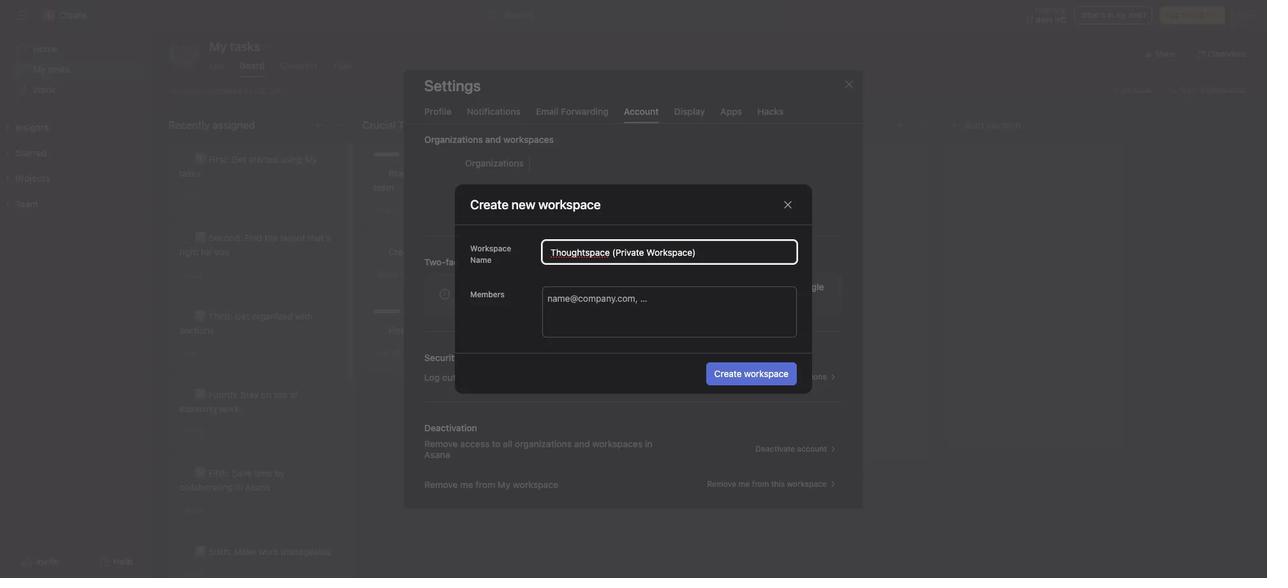 Task type: vqa. For each thing, say whether or not it's contained in the screenshot.
middle with
yes



Task type: locate. For each thing, give the bounding box(es) containing it.
1 horizontal spatial all
[[503, 438, 512, 449]]

asana inside 5️⃣ fifth: save time by collaborating in asana
[[245, 482, 270, 493]]

log down the security
[[424, 371, 440, 382]]

1 1 button from the top
[[511, 204, 530, 217]]

1 horizontal spatial tasks
[[179, 168, 201, 179]]

1 vertical spatial work
[[259, 546, 278, 557]]

– right 12:00am
[[433, 270, 438, 279]]

0 horizontal spatial log
[[424, 371, 440, 382]]

last task completed on oct 24
[[168, 86, 279, 95]]

Completed checkbox
[[177, 152, 193, 167], [371, 166, 387, 181], [177, 387, 193, 403], [177, 466, 193, 481], [177, 544, 193, 560]]

in
[[1107, 10, 1114, 20], [645, 438, 652, 449], [235, 482, 243, 493]]

5 30 from the top
[[198, 505, 207, 515]]

1 horizontal spatial add task
[[826, 155, 863, 166]]

today 12:00am – jan 1, 2024
[[376, 270, 482, 279]]

2 me from the left
[[738, 479, 750, 488]]

1 horizontal spatial sessions
[[795, 372, 827, 381]]

1 vertical spatial tasks
[[179, 168, 201, 179]]

1 horizontal spatial in
[[645, 438, 652, 449]]

1 add task image from the left
[[313, 120, 323, 130]]

add
[[1166, 10, 1180, 20], [965, 119, 984, 131], [826, 155, 843, 166], [438, 383, 455, 394]]

– right 25
[[403, 205, 408, 215]]

log
[[424, 371, 440, 382], [743, 372, 757, 381]]

1 vertical spatial 2024
[[404, 348, 423, 358]]

1
[[514, 205, 517, 215], [514, 348, 517, 358]]

completed checkbox up right
[[177, 230, 193, 246]]

sixth:
[[208, 546, 232, 557]]

completed checkbox left 3️⃣
[[177, 309, 193, 324]]

1 horizontal spatial two-
[[460, 281, 481, 292]]

with inside two-factor authentication is not available for your account because you login with single sign-on (sso).
[[779, 281, 796, 292]]

1 log from the left
[[424, 371, 440, 382]]

oct 30 down right
[[182, 270, 207, 279]]

3 oct 30 from the top
[[182, 348, 207, 358]]

notifications
[[467, 106, 521, 116]]

1 horizontal spatial factor
[[481, 281, 505, 292]]

the inside 2️⃣ second: find the layout that's right for you
[[265, 232, 278, 243]]

new inside my workspace create new workspace
[[565, 201, 580, 210]]

my down to
[[498, 478, 510, 489]]

factor for two-factor authentication
[[446, 256, 471, 267]]

2 horizontal spatial on
[[481, 295, 492, 306]]

work inside the 4️⃣ fourth: stay on top of incoming work
[[219, 403, 239, 414]]

email forwarding button
[[536, 106, 609, 123]]

two- up today 12:00am – jan 1, 2024
[[424, 256, 446, 267]]

1 for find objective
[[514, 348, 517, 358]]

0 vertical spatial this
[[551, 371, 566, 382]]

authentication
[[473, 256, 534, 267], [508, 281, 567, 292]]

time
[[254, 468, 272, 478]]

factor inside two-factor authentication is not available for your account because you login with single sign-on (sso).
[[481, 281, 505, 292]]

on left (sso).
[[481, 295, 492, 306]]

create
[[470, 197, 509, 211], [538, 201, 562, 210], [389, 246, 416, 257], [714, 368, 742, 379]]

oct 30 down incoming
[[182, 427, 207, 436]]

4️⃣ fourth: stay on top of incoming work
[[179, 389, 298, 414]]

remove for remove access to all organizations and workspaces in asana
[[424, 438, 458, 449]]

two- inside two-factor authentication is not available for your account because you login with single sign-on (sso).
[[460, 281, 481, 292]]

with inside 3️⃣ third: get organized with sections
[[295, 311, 312, 322]]

from down 'access'
[[476, 478, 495, 489]]

2 1 from the top
[[514, 348, 517, 358]]

invite button
[[12, 550, 67, 573]]

add billing info button
[[1160, 6, 1225, 24]]

oct down sections at the left bottom
[[182, 348, 196, 358]]

all right to
[[503, 438, 512, 449]]

0 horizontal spatial factor
[[446, 256, 471, 267]]

completed image up right
[[177, 230, 193, 246]]

add task image down the display
[[701, 120, 711, 130]]

6️⃣ sixth: make work manageable
[[195, 546, 331, 557]]

30 down right
[[198, 270, 207, 279]]

completed image left 6️⃣ in the left bottom of the page
[[177, 544, 193, 560]]

1,
[[455, 270, 460, 279]]

get inside 3️⃣ third: get organized with sections
[[235, 311, 250, 322]]

completed image up today
[[371, 244, 387, 260]]

0 vertical spatial organizations
[[424, 134, 483, 145]]

first:
[[208, 154, 229, 165]]

with right organized
[[295, 311, 312, 322]]

2 add task image from the left
[[894, 120, 905, 130]]

completed checkbox left 1️⃣
[[177, 152, 193, 167]]

completed image for 3️⃣ third: get organized with sections
[[177, 309, 193, 324]]

2️⃣ second: find the layout that's right for you
[[179, 232, 331, 257]]

with right login
[[779, 281, 796, 292]]

find up 12,
[[389, 325, 406, 336]]

jan left the "1,"
[[440, 270, 453, 279]]

30 down collaborating
[[198, 505, 207, 515]]

oct 30 button down sections at the left bottom
[[182, 348, 207, 358]]

you left login
[[739, 281, 754, 292]]

out left "other"
[[759, 372, 771, 381]]

5 oct 30 button from the top
[[182, 505, 207, 515]]

out inside button
[[759, 372, 771, 381]]

2 30 from the top
[[198, 270, 207, 279]]

0 vertical spatial in
[[1107, 10, 1114, 20]]

1 horizontal spatial with
[[451, 168, 468, 179]]

tasks down home
[[48, 64, 70, 75]]

the inside "brand meeting with the marketing team"
[[471, 168, 484, 179]]

0 vertical spatial 1 button
[[511, 204, 530, 217]]

with inside "brand meeting with the marketing team"
[[451, 168, 468, 179]]

the up workspaces
[[471, 168, 484, 179]]

0 vertical spatial work
[[219, 403, 239, 414]]

second:
[[208, 232, 242, 243]]

1 vertical spatial 1 button
[[511, 347, 530, 360]]

sessions left except
[[481, 371, 518, 382]]

1 vertical spatial workspaces
[[592, 438, 643, 449]]

out
[[442, 371, 456, 382], [759, 372, 771, 381]]

you inside 2️⃣ second: find the layout that's right for you
[[215, 246, 229, 257]]

1 down workspaces
[[514, 205, 517, 215]]

the left layout at the top of the page
[[265, 232, 278, 243]]

name
[[470, 255, 492, 265]]

0 vertical spatial asana
[[424, 449, 450, 460]]

my inside global element
[[33, 64, 46, 75]]

oct for 3️⃣ third: get organized with sections
[[182, 348, 196, 358]]

asana down time
[[245, 482, 270, 493]]

1 30 from the top
[[198, 191, 207, 201]]

log for log out other sessions
[[743, 372, 757, 381]]

1 me from the left
[[460, 478, 473, 489]]

files
[[333, 60, 353, 71]]

1 horizontal spatial this
[[771, 479, 785, 488]]

authentication for two-factor authentication
[[473, 256, 534, 267]]

add section
[[965, 119, 1021, 131]]

this right except
[[551, 371, 566, 382]]

completed checkbox up jan 12, 2024 button
[[371, 323, 387, 338]]

Completed checkbox
[[177, 230, 193, 246], [371, 244, 387, 260], [177, 309, 193, 324], [371, 323, 387, 338]]

of down the security
[[458, 371, 467, 382]]

remove inside button
[[707, 479, 736, 488]]

factor up the "1,"
[[446, 256, 471, 267]]

all
[[469, 371, 479, 382], [503, 438, 512, 449]]

oct 30 button for 1️⃣ first: get started using my tasks
[[182, 191, 207, 201]]

for down 2️⃣ in the top of the page
[[201, 246, 212, 257]]

add task
[[826, 155, 863, 166], [438, 383, 475, 394]]

completed image
[[177, 152, 193, 167], [177, 230, 193, 246], [371, 244, 387, 260], [371, 323, 387, 338], [177, 466, 193, 481], [177, 544, 193, 560]]

workspace
[[552, 183, 598, 194], [582, 201, 622, 210], [744, 368, 789, 379], [513, 478, 558, 489], [787, 479, 827, 488]]

account right deactivate on the right bottom
[[797, 444, 827, 453]]

1 horizontal spatial the
[[471, 168, 484, 179]]

next week
[[572, 119, 620, 131]]

30 for 4️⃣ fourth: stay on top of incoming work
[[198, 427, 207, 436]]

available
[[594, 281, 630, 292]]

add task image
[[507, 120, 517, 130], [701, 120, 711, 130]]

me for my
[[460, 478, 473, 489]]

by
[[275, 468, 285, 478]]

authentication down workspace
[[473, 256, 534, 267]]

completed checkbox left 6️⃣ in the left bottom of the page
[[177, 544, 193, 560]]

0 horizontal spatial –
[[403, 205, 408, 215]]

oct 30 down collaborating
[[182, 505, 207, 515]]

2 horizontal spatial task
[[845, 155, 863, 166]]

2 vertical spatial on
[[261, 389, 271, 400]]

and right organizations
[[574, 438, 590, 449]]

0 vertical spatial with
[[451, 168, 468, 179]]

stay
[[240, 389, 259, 400]]

the
[[471, 168, 484, 179], [265, 232, 278, 243]]

completed checkbox for create a new robot
[[371, 244, 387, 260]]

oct down 1️⃣
[[182, 191, 196, 201]]

your
[[646, 281, 664, 292]]

authentication for two-factor authentication is not available for your account because you login with single sign-on (sso).
[[508, 281, 567, 292]]

1 vertical spatial factor
[[481, 281, 505, 292]]

30
[[198, 191, 207, 201], [198, 270, 207, 279], [198, 348, 207, 358], [198, 427, 207, 436], [198, 505, 207, 515]]

completed image up jan 12, 2024 button
[[371, 323, 387, 338]]

you inside two-factor authentication is not available for your account because you login with single sign-on (sso).
[[739, 281, 754, 292]]

oct 30 button down right
[[182, 270, 207, 279]]

completed image for 2️⃣ second: find the layout that's right for you
[[177, 230, 193, 246]]

completed checkbox left 5️⃣
[[177, 466, 193, 481]]

tasks
[[48, 64, 70, 75], [179, 168, 201, 179]]

browser
[[602, 371, 636, 382]]

0 horizontal spatial on
[[244, 86, 253, 95]]

1 horizontal spatial work
[[259, 546, 278, 557]]

0 horizontal spatial account
[[666, 281, 700, 292]]

0 vertical spatial factor
[[446, 256, 471, 267]]

tasks down 1️⃣
[[179, 168, 201, 179]]

1 vertical spatial task
[[845, 155, 863, 166]]

1 button down workspaces
[[511, 204, 530, 217]]

0 horizontal spatial you
[[215, 246, 229, 257]]

2 oct 30 button from the top
[[182, 270, 207, 279]]

0 vertical spatial –
[[403, 205, 408, 215]]

0 horizontal spatial jan
[[376, 348, 389, 358]]

completed image left 3️⃣
[[177, 309, 193, 324]]

2 log from the left
[[743, 372, 757, 381]]

factor up (sso).
[[481, 281, 505, 292]]

2 vertical spatial completed image
[[177, 387, 193, 403]]

oct 30 button down incoming
[[182, 427, 207, 436]]

1 horizontal spatial and
[[574, 438, 590, 449]]

0 vertical spatial jan
[[440, 270, 453, 279]]

30 for 1️⃣ first: get started using my tasks
[[198, 191, 207, 201]]

completed checkbox left 4️⃣ on the left bottom of the page
[[177, 387, 193, 403]]

work right make
[[259, 546, 278, 557]]

oct down incoming
[[182, 427, 196, 436]]

1 vertical spatial of
[[290, 389, 298, 400]]

1 horizontal spatial new
[[565, 201, 580, 210]]

3 oct 30 button from the top
[[182, 348, 207, 358]]

apps button
[[720, 106, 742, 123]]

from for my
[[476, 478, 495, 489]]

my tasks
[[33, 64, 70, 75]]

0 vertical spatial account
[[666, 281, 700, 292]]

organizations
[[515, 438, 572, 449]]

today
[[376, 270, 398, 279]]

completed checkbox up today
[[371, 244, 387, 260]]

login
[[757, 281, 777, 292]]

and down rules for crucial tasks! icon
[[485, 134, 501, 145]]

brand meeting with the marketing team
[[373, 168, 528, 193]]

30 down incoming
[[198, 427, 207, 436]]

log left "other"
[[743, 372, 757, 381]]

work
[[219, 403, 239, 414], [259, 546, 278, 557]]

0 vertical spatial new
[[565, 201, 580, 210]]

you
[[215, 246, 229, 257], [739, 281, 754, 292]]

0 vertical spatial tasks
[[48, 64, 70, 75]]

authentication up (sso).
[[508, 281, 567, 292]]

oct 30 button down collaborating
[[182, 505, 207, 515]]

organizations down profile button
[[424, 134, 483, 145]]

on for of
[[261, 389, 271, 400]]

1 vertical spatial 1
[[514, 348, 517, 358]]

this down deactivate on the right bottom
[[771, 479, 785, 488]]

0 horizontal spatial tasks
[[48, 64, 70, 75]]

0 vertical spatial add task button
[[758, 149, 921, 172]]

1 vertical spatial two-
[[460, 281, 481, 292]]

1 from from the left
[[476, 478, 495, 489]]

1 out from the left
[[442, 371, 456, 382]]

files link
[[333, 60, 353, 77]]

1 vertical spatial –
[[433, 270, 438, 279]]

0 horizontal spatial in
[[235, 482, 243, 493]]

with right meeting
[[451, 168, 468, 179]]

– for 12:00am
[[433, 270, 438, 279]]

days
[[1036, 15, 1053, 24]]

30 down sections at the left bottom
[[198, 348, 207, 358]]

authentication inside two-factor authentication is not available for your account because you login with single sign-on (sso).
[[508, 281, 567, 292]]

using
[[280, 154, 303, 165]]

0 horizontal spatial add task image
[[313, 120, 323, 130]]

display
[[674, 106, 705, 116]]

inbox
[[33, 84, 56, 95]]

factor
[[446, 256, 471, 267], [481, 281, 505, 292]]

oct left 24
[[255, 86, 268, 95]]

create new workspace
[[470, 197, 601, 211]]

0 horizontal spatial asana
[[245, 482, 270, 493]]

add task image right rules for crucial tasks! icon
[[507, 120, 517, 130]]

jan 12, 2024
[[376, 348, 423, 358]]

this inside button
[[771, 479, 785, 488]]

two- up sign-
[[460, 281, 481, 292]]

create a new robot
[[389, 246, 467, 257]]

1 horizontal spatial asana
[[424, 449, 450, 460]]

3️⃣ third: get organized with sections
[[179, 311, 312, 336]]

you down second:
[[215, 246, 229, 257]]

oct down right
[[182, 270, 196, 279]]

of right top
[[290, 389, 298, 400]]

log out other sessions button
[[737, 368, 843, 386]]

2 horizontal spatial with
[[779, 281, 796, 292]]

not
[[578, 281, 591, 292]]

0 vertical spatial completed image
[[371, 166, 387, 181]]

out for other
[[759, 372, 771, 381]]

work down fourth:
[[219, 403, 239, 414]]

account right your
[[666, 281, 700, 292]]

two- for two-factor authentication is not available for your account because you login with single sign-on (sso).
[[460, 281, 481, 292]]

home link
[[8, 39, 145, 59]]

1 horizontal spatial workspaces
[[592, 438, 643, 449]]

1 oct 30 button from the top
[[182, 191, 207, 201]]

completed image
[[371, 166, 387, 181], [177, 309, 193, 324], [177, 387, 193, 403]]

0 horizontal spatial all
[[469, 371, 479, 382]]

completed image up team
[[371, 166, 387, 181]]

4 30 from the top
[[198, 427, 207, 436]]

board
[[240, 60, 265, 71]]

5 oct 30 from the top
[[182, 505, 207, 515]]

out down the security
[[442, 371, 456, 382]]

in inside remove access to all organizations and workspaces in asana
[[645, 438, 652, 449]]

3 30 from the top
[[198, 348, 207, 358]]

1 up "log out of all sessions except this current browser"
[[514, 348, 517, 358]]

1 horizontal spatial out
[[759, 372, 771, 381]]

17
[[1026, 15, 1034, 24]]

0 horizontal spatial sessions
[[481, 371, 518, 382]]

on left top
[[261, 389, 271, 400]]

1 horizontal spatial task
[[457, 383, 475, 394]]

home
[[33, 43, 58, 54]]

1 vertical spatial account
[[797, 444, 827, 453]]

get right third:
[[235, 311, 250, 322]]

1 1 from the top
[[514, 205, 517, 215]]

add task image
[[313, 120, 323, 130], [894, 120, 905, 130]]

what's in my trial?
[[1080, 10, 1146, 20]]

1 vertical spatial in
[[645, 438, 652, 449]]

that's
[[308, 232, 331, 243]]

30 down 1️⃣
[[198, 191, 207, 201]]

1 vertical spatial add task button
[[362, 377, 541, 400]]

from
[[476, 478, 495, 489], [752, 479, 769, 488]]

2 add task image from the left
[[701, 120, 711, 130]]

oct down collaborating
[[182, 505, 196, 515]]

remove inside remove access to all organizations and workspaces in asana
[[424, 438, 458, 449]]

search
[[505, 10, 533, 20]]

2 oct 30 from the top
[[182, 270, 207, 279]]

asana down deactivation
[[424, 449, 450, 460]]

completed checkbox for 2️⃣ second: find the layout that's right for you
[[177, 230, 193, 246]]

oct 30 for 5️⃣ fifth: save time by collaborating in asana
[[182, 505, 207, 515]]

4 oct 30 from the top
[[182, 427, 207, 436]]

organizations down organizations and workspaces
[[465, 157, 524, 168]]

0 vertical spatial get
[[231, 154, 246, 165]]

0 vertical spatial task
[[186, 86, 201, 95]]

1 vertical spatial get
[[235, 311, 250, 322]]

in inside 5️⃣ fifth: save time by collaborating in asana
[[235, 482, 243, 493]]

the for marketing
[[471, 168, 484, 179]]

for
[[201, 246, 212, 257], [632, 281, 643, 292]]

crucial tasks!
[[362, 119, 428, 131]]

me down 'access'
[[460, 478, 473, 489]]

workspace for remove me from my workspace
[[513, 478, 558, 489]]

1 for brand meeting with the marketing team
[[514, 205, 517, 215]]

2 horizontal spatial in
[[1107, 10, 1114, 20]]

new
[[565, 201, 580, 210], [426, 246, 443, 257]]

0 vertical spatial for
[[201, 246, 212, 257]]

for left your
[[632, 281, 643, 292]]

oct 30 for 2️⃣ second: find the layout that's right for you
[[182, 270, 207, 279]]

oct 30 down 1️⃣
[[182, 191, 207, 201]]

0 horizontal spatial new
[[426, 246, 443, 257]]

2 sessions from the left
[[795, 372, 827, 381]]

remove for remove me from my workspace
[[424, 478, 458, 489]]

me down the deactivate account button
[[738, 479, 750, 488]]

0 horizontal spatial find
[[245, 232, 262, 243]]

display button
[[674, 106, 705, 123]]

2 from from the left
[[752, 479, 769, 488]]

hide sidebar image
[[17, 10, 27, 20]]

organizations and workspaces
[[424, 134, 554, 145]]

workspace name
[[470, 244, 511, 265]]

0 horizontal spatial me
[[460, 478, 473, 489]]

find right second:
[[245, 232, 262, 243]]

two-factor authentication
[[424, 256, 534, 267]]

0 vertical spatial find
[[245, 232, 262, 243]]

my up inbox
[[33, 64, 46, 75]]

jan left 12,
[[376, 348, 389, 358]]

1 vertical spatial you
[[739, 281, 754, 292]]

on inside two-factor authentication is not available for your account because you login with single sign-on (sso).
[[481, 295, 492, 306]]

oct 30 down sections at the left bottom
[[182, 348, 207, 358]]

from down deactivate on the right bottom
[[752, 479, 769, 488]]

my tasks
[[209, 39, 260, 54]]

me for this
[[738, 479, 750, 488]]

0 horizontal spatial and
[[485, 134, 501, 145]]

completed checkbox up team
[[371, 166, 387, 181]]

right
[[179, 246, 198, 257]]

log inside button
[[743, 372, 757, 381]]

1 button up "log out of all sessions except this current browser"
[[511, 347, 530, 360]]

1 horizontal spatial find
[[389, 325, 406, 336]]

factor for two-factor authentication is not available for your account because you login with single sign-on (sso).
[[481, 281, 505, 292]]

create inside button
[[714, 368, 742, 379]]

1 vertical spatial organizations
[[465, 157, 524, 168]]

free trial 17 days left
[[1026, 6, 1067, 24]]

1 oct 30 from the top
[[182, 191, 207, 201]]

do later
[[750, 119, 787, 131]]

on down board link
[[244, 86, 253, 95]]

add inside the add section "button"
[[965, 119, 984, 131]]

0 horizontal spatial with
[[295, 311, 312, 322]]

2024
[[463, 270, 482, 279], [404, 348, 423, 358]]

create workspace button
[[706, 362, 797, 385]]

all inside remove access to all organizations and workspaces in asana
[[503, 438, 512, 449]]

log out of all sessions except this current browser
[[424, 371, 636, 382]]

2 vertical spatial task
[[457, 383, 475, 394]]

task
[[186, 86, 201, 95], [845, 155, 863, 166], [457, 383, 475, 394]]

my right the using
[[305, 154, 318, 165]]

sessions right "other"
[[795, 372, 827, 381]]

completed image for 1️⃣ first: get started using my tasks
[[177, 152, 193, 167]]

workspace inside "remove me from this workspace" button
[[787, 479, 827, 488]]

out for of
[[442, 371, 456, 382]]

email
[[536, 106, 559, 116]]

completed image left 5️⃣
[[177, 466, 193, 481]]

0 horizontal spatial work
[[219, 403, 239, 414]]

from inside button
[[752, 479, 769, 488]]

1 vertical spatial on
[[481, 295, 492, 306]]

create for create new workspace
[[470, 197, 509, 211]]

sessions
[[481, 371, 518, 382], [795, 372, 827, 381]]

1 vertical spatial with
[[779, 281, 796, 292]]

completed checkbox for brand meeting with the marketing team
[[371, 166, 387, 181]]

1 horizontal spatial for
[[632, 281, 643, 292]]

all up deactivation
[[469, 371, 479, 382]]

2 out from the left
[[759, 372, 771, 381]]

oct 30
[[182, 191, 207, 201], [182, 270, 207, 279], [182, 348, 207, 358], [182, 427, 207, 436], [182, 505, 207, 515]]

1 vertical spatial completed image
[[177, 309, 193, 324]]

trial?
[[1129, 10, 1146, 20]]

my up create new workspace
[[537, 183, 550, 194]]

2 vertical spatial with
[[295, 311, 312, 322]]

on inside the 4️⃣ fourth: stay on top of incoming work
[[261, 389, 271, 400]]

for inside 2️⃣ second: find the layout that's right for you
[[201, 246, 212, 257]]

2024 right 12,
[[404, 348, 423, 358]]

None text field
[[542, 241, 797, 263]]

for inside two-factor authentication is not available for your account because you login with single sign-on (sso).
[[632, 281, 643, 292]]

1 horizontal spatial of
[[458, 371, 467, 382]]

1 vertical spatial this
[[771, 479, 785, 488]]

oct for 5️⃣ fifth: save time by collaborating in asana
[[182, 505, 196, 515]]

0 horizontal spatial add task image
[[507, 120, 517, 130]]

12:00am
[[400, 270, 431, 279]]

get inside 1️⃣ first: get started using my tasks
[[231, 154, 246, 165]]

0 horizontal spatial task
[[186, 86, 201, 95]]

two- for two-factor authentication
[[424, 256, 446, 267]]

4 oct 30 button from the top
[[182, 427, 207, 436]]

me inside button
[[738, 479, 750, 488]]

2 1 button from the top
[[511, 347, 530, 360]]

1 vertical spatial asana
[[245, 482, 270, 493]]

0 vertical spatial all
[[469, 371, 479, 382]]

0 horizontal spatial out
[[442, 371, 456, 382]]

0 horizontal spatial add task
[[438, 383, 475, 394]]



Task type: describe. For each thing, give the bounding box(es) containing it.
oct 30 button for 5️⃣ fifth: save time by collaborating in asana
[[182, 505, 207, 515]]

my inside 1️⃣ first: get started using my tasks
[[305, 154, 318, 165]]

close this dialog image
[[783, 199, 793, 210]]

robot
[[445, 246, 467, 257]]

0 horizontal spatial 2024
[[404, 348, 423, 358]]

get for started
[[231, 154, 246, 165]]

0 vertical spatial 2024
[[463, 270, 482, 279]]

apps
[[720, 106, 742, 116]]

2️⃣
[[195, 232, 206, 243]]

forwarding
[[561, 106, 609, 116]]

oct 30 button for 4️⃣ fourth: stay on top of incoming work
[[182, 427, 207, 436]]

log for log out of all sessions except this current browser
[[424, 371, 440, 382]]

my inside my workspace create new workspace
[[537, 183, 550, 194]]

ja button
[[168, 39, 199, 70]]

list
[[209, 60, 225, 71]]

completed image for find objective
[[371, 323, 387, 338]]

deactivate account button
[[750, 440, 843, 458]]

1 sessions from the left
[[481, 371, 518, 382]]

30 for 2️⃣ second: find the layout that's right for you
[[198, 270, 207, 279]]

workspace inside create workspace button
[[744, 368, 789, 379]]

– for 25
[[403, 205, 408, 215]]

(sso).
[[494, 295, 521, 306]]

top
[[274, 389, 287, 400]]

billing
[[1182, 10, 1204, 20]]

recently assigned
[[168, 119, 255, 131]]

team
[[373, 182, 394, 193]]

create for create workspace
[[714, 368, 742, 379]]

and inside remove access to all organizations and workspaces in asana
[[574, 438, 590, 449]]

global element
[[0, 31, 153, 108]]

create inside my workspace create new workspace
[[538, 201, 562, 210]]

oct for 2️⃣ second: find the layout that's right for you
[[182, 270, 196, 279]]

single
[[799, 281, 824, 292]]

share button
[[1139, 45, 1181, 63]]

create new workspace button
[[532, 197, 627, 215]]

left
[[1055, 15, 1067, 24]]

close image
[[844, 79, 854, 89]]

started
[[249, 154, 278, 165]]

organized
[[252, 311, 293, 322]]

remove me from this workspace button
[[701, 475, 843, 493]]

add billing info
[[1166, 10, 1219, 20]]

objective
[[409, 325, 446, 336]]

all for sessions
[[469, 371, 479, 382]]

create new workspace dialog
[[455, 184, 812, 394]]

access
[[460, 438, 490, 449]]

account inside two-factor authentication is not available for your account because you login with single sign-on (sso).
[[666, 281, 700, 292]]

info
[[1206, 10, 1219, 20]]

workspaces
[[472, 183, 524, 194]]

remove me from my workspace
[[424, 478, 558, 489]]

sections
[[179, 325, 214, 336]]

share
[[1155, 49, 1175, 59]]

1️⃣
[[195, 154, 206, 165]]

notifications button
[[467, 106, 521, 123]]

1️⃣ first: get started using my tasks
[[179, 154, 318, 179]]

completed checkbox for 1️⃣ first: get started using my tasks
[[177, 152, 193, 167]]

1 vertical spatial new
[[426, 246, 443, 257]]

tasks inside 1️⃣ first: get started using my tasks
[[179, 168, 201, 179]]

deactivation
[[424, 422, 477, 433]]

is
[[569, 281, 576, 292]]

settings
[[424, 76, 481, 94]]

completed image for 5️⃣ fifth: save time by collaborating in asana
[[177, 466, 193, 481]]

25
[[392, 205, 401, 215]]

profile
[[424, 106, 452, 116]]

add task image for recently assigned
[[313, 120, 323, 130]]

get for organized
[[235, 311, 250, 322]]

add task image for do later
[[894, 120, 905, 130]]

0 vertical spatial add task
[[826, 155, 863, 166]]

to
[[492, 438, 500, 449]]

tasks inside my tasks link
[[48, 64, 70, 75]]

workspace for remove me from this workspace
[[787, 479, 827, 488]]

1 add task image from the left
[[507, 120, 517, 130]]

all for organizations
[[503, 438, 512, 449]]

profile button
[[424, 106, 452, 123]]

other
[[773, 372, 793, 381]]

completed image for create a new robot
[[371, 244, 387, 260]]

name@company.com, … text field
[[547, 290, 657, 306]]

search button
[[483, 5, 789, 26]]

fifth:
[[208, 468, 230, 478]]

1 vertical spatial jan
[[376, 348, 389, 358]]

do
[[556, 119, 570, 131]]

sessions inside button
[[795, 372, 827, 381]]

30 for 5️⃣ fifth: save time by collaborating in asana
[[198, 505, 207, 515]]

0 vertical spatial of
[[458, 371, 467, 382]]

1 button for brand meeting with the marketing team
[[511, 204, 530, 217]]

none text field inside the create new workspace dialog
[[542, 241, 797, 263]]

oct left 25
[[376, 205, 389, 215]]

current
[[569, 371, 600, 382]]

search list box
[[483, 5, 789, 26]]

0 horizontal spatial add task button
[[362, 377, 541, 400]]

rules for crucial tasks! image
[[486, 120, 496, 130]]

except
[[520, 371, 549, 382]]

completed image for 6️⃣ sixth: make work manageable
[[177, 544, 193, 560]]

make
[[234, 546, 256, 557]]

fourth:
[[208, 389, 238, 400]]

workspace for my workspace create new workspace
[[582, 201, 622, 210]]

organizations for organizations and workspaces
[[424, 134, 483, 145]]

completed checkbox for 6️⃣ sixth: make work manageable
[[177, 544, 193, 560]]

oct for 1️⃣ first: get started using my tasks
[[182, 191, 196, 201]]

add section button
[[944, 114, 1026, 137]]

oct 25 – button
[[376, 205, 419, 215]]

on for 24
[[244, 86, 253, 95]]

asana inside remove access to all organizations and workspaces in asana
[[424, 449, 450, 460]]

what's in my trial? button
[[1074, 6, 1152, 24]]

manageable
[[281, 546, 331, 557]]

meeting
[[415, 168, 449, 179]]

completed image for brand meeting with the marketing team
[[371, 166, 387, 181]]

completed checkbox for 4️⃣ fourth: stay on top of incoming work
[[177, 387, 193, 403]]

organizations for organizations
[[465, 157, 524, 168]]

find inside 2️⃣ second: find the layout that's right for you
[[245, 232, 262, 243]]

oct for 4️⃣ fourth: stay on top of incoming work
[[182, 427, 196, 436]]

completed checkbox for 5️⃣ fifth: save time by collaborating in asana
[[177, 466, 193, 481]]

0 horizontal spatial this
[[551, 371, 566, 382]]

my workspace create new workspace
[[537, 183, 622, 210]]

completed image for 4️⃣ fourth: stay on top of incoming work
[[177, 387, 193, 403]]

create for create a new robot
[[389, 246, 416, 257]]

from for this
[[752, 479, 769, 488]]

completed checkbox for 3️⃣ third: get organized with sections
[[177, 309, 193, 324]]

invite
[[36, 556, 59, 567]]

calendar link
[[280, 60, 318, 77]]

account inside the deactivate account button
[[797, 444, 827, 453]]

add inside add billing info button
[[1166, 10, 1180, 20]]

1 horizontal spatial add task button
[[758, 149, 921, 172]]

a
[[418, 246, 423, 257]]

1 horizontal spatial jan
[[440, 270, 453, 279]]

sign-
[[460, 295, 481, 306]]

create workspace
[[714, 368, 789, 379]]

of inside the 4️⃣ fourth: stay on top of incoming work
[[290, 389, 298, 400]]

30 for 3️⃣ third: get organized with sections
[[198, 348, 207, 358]]

5️⃣
[[195, 468, 206, 478]]

the for layout
[[265, 232, 278, 243]]

remove me from this workspace
[[707, 479, 827, 488]]

workspace
[[470, 244, 511, 253]]

5️⃣ fifth: save time by collaborating in asana
[[179, 468, 285, 493]]

oct 30 for 4️⃣ fourth: stay on top of incoming work
[[182, 427, 207, 436]]

security
[[424, 352, 459, 363]]

in inside button
[[1107, 10, 1114, 20]]

24
[[270, 86, 279, 95]]

what's
[[1080, 10, 1105, 20]]

oct 30 for 1️⃣ first: get started using my tasks
[[182, 191, 207, 201]]

12,
[[391, 348, 402, 358]]

completed checkbox for find objective
[[371, 323, 387, 338]]

3️⃣
[[195, 311, 206, 322]]

brand
[[389, 168, 413, 179]]

collaborating
[[179, 482, 233, 493]]

remove access to all organizations and workspaces in asana
[[424, 438, 652, 460]]

oct 30 for 3️⃣ third: get organized with sections
[[182, 348, 207, 358]]

oct 30 button for 2️⃣ second: find the layout that's right for you
[[182, 270, 207, 279]]

my tasks link
[[8, 59, 145, 80]]

0 vertical spatial workspaces
[[503, 134, 554, 145]]

third:
[[208, 311, 232, 322]]

remove for remove me from this workspace
[[707, 479, 736, 488]]

account button
[[624, 106, 659, 123]]

oct 30 button for 3️⃣ third: get organized with sections
[[182, 348, 207, 358]]

ja
[[178, 48, 189, 60]]

1 button for find objective
[[511, 347, 530, 360]]

trial
[[1053, 6, 1067, 15]]

workspaces inside remove access to all organizations and workspaces in asana
[[592, 438, 643, 449]]



